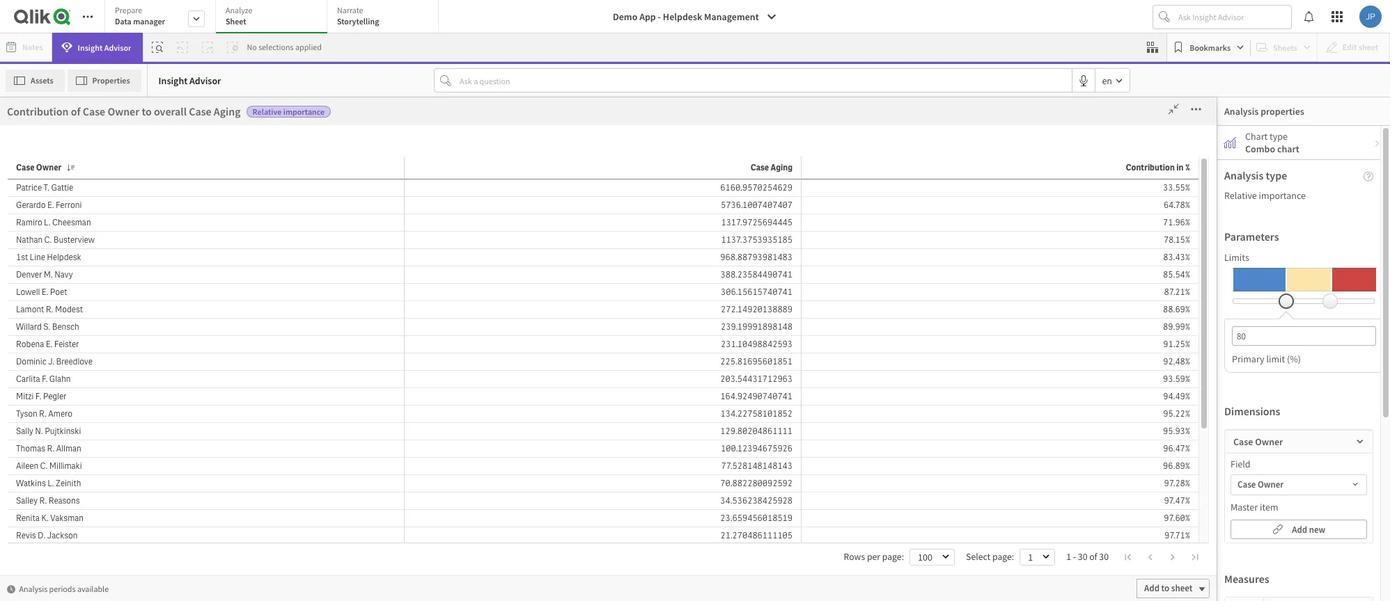 Task type: vqa. For each thing, say whether or not it's contained in the screenshot.
Insight Advisor dropdown button
yes



Task type: describe. For each thing, give the bounding box(es) containing it.
analysis periods available for contribution of case owner to overall case aging
[[252, 508, 341, 518]]

1 vertical spatial lowell
[[965, 493, 991, 504]]

1 vertical spatial denver
[[965, 332, 994, 344]]

denver m. navy inside showing 31 rows and 3 columns. use arrow keys to navigate in table cells and tab to move to pagination controls. for the full range of keyboard navigation, see the documentation. element
[[16, 270, 73, 281]]

34.536238425928
[[721, 496, 793, 507]]

fields
[[26, 123, 47, 134]]

manager
[[133, 16, 165, 26]]

no
[[247, 42, 257, 52]]

watkins
[[16, 479, 46, 490]]

add for contribution of case owner to overall case aging
[[461, 507, 477, 518]]

1st line helpdesk
[[16, 252, 81, 263]]

pack
[[996, 348, 1015, 360]]

closed inside case is closed
[[894, 280, 921, 292]]

en button
[[1096, 69, 1130, 92]]

denver m. navy inside grid
[[965, 332, 1027, 344]]

navy inside showing 31 rows and 3 columns. use arrow keys to navigate in table cells and tab to move to pagination controls. for the full range of keyboard navigation, see the documentation. element
[[55, 270, 73, 281]]

true for denver m. navy
[[894, 332, 911, 344]]

case owner menu item
[[72, 377, 199, 405]]

prepare
[[115, 5, 142, 15]]

0 vertical spatial overall
[[154, 104, 187, 118]]

master item
[[1231, 502, 1279, 514]]

is inside case is closed
[[915, 269, 922, 281]]

cases inside menu item
[[79, 579, 102, 592]]

add to sheet button for values
[[1104, 503, 1177, 523]]

%caseid menu item
[[72, 154, 199, 182]]

0 vertical spatial case is closed
[[394, 161, 453, 173]]

case is closed button
[[72, 356, 172, 369]]

go to the next page image
[[1169, 554, 1177, 562]]

r. for 272.14920138889
[[46, 304, 53, 316]]

relative importance for full screen image
[[397, 216, 469, 226]]

amero
[[48, 409, 72, 420]]

e. for 231.10498842593
[[46, 339, 53, 350]]

case closed date
[[79, 245, 148, 257]]

95.93%
[[1163, 426, 1191, 437]]

analysis periods available for values
[[902, 508, 991, 518]]

poet inside showing 31 rows and 3 columns. use arrow keys to navigate in table cells and tab to move to pagination controls. for the full range of keyboard navigation, see the documentation. element
[[50, 287, 67, 298]]

open cases vs duration * bubble size represents number of high priority open cases
[[7, 190, 276, 219]]

reasons inside showing 31 rows and 3 columns. use arrow keys to navigate in table cells and tab to move to pagination controls. for the full range of keyboard navigation, see the documentation. element
[[49, 496, 80, 507]]

1 horizontal spatial aileen c. millimaki
[[965, 428, 1037, 440]]

case owner group button
[[72, 412, 172, 425]]

salley r. reasons inside showing 31 rows and 3 columns. use arrow keys to navigate in table cells and tab to move to pagination controls. for the full range of keyboard navigation, see the documentation. element
[[16, 496, 80, 507]]

narrate
[[337, 5, 363, 15]]

rank
[[143, 496, 164, 508]]

case owner group menu item
[[72, 405, 199, 433]]

0 vertical spatial aileen
[[965, 428, 990, 440]]

grid inside application
[[890, 266, 1179, 555]]

chart type combo chart
[[1246, 130, 1300, 155]]

cheesman
[[52, 217, 91, 229]]

priority
[[190, 205, 223, 219]]

cases
[[250, 205, 276, 219]]

app
[[640, 10, 656, 23]]

6160.9570254629
[[721, 183, 793, 194]]

pegler
[[43, 392, 67, 403]]

95.22%
[[1164, 409, 1191, 420]]

limit
[[1267, 353, 1285, 366]]

c. down h.
[[991, 428, 1000, 440]]

case owner button inside menu item
[[72, 384, 172, 397]]

case timetable rank button
[[72, 496, 172, 508]]

case aging inside menu item
[[79, 217, 123, 230]]

case aging inside showing 31 rows and 3 columns. use arrow keys to navigate in table cells and tab to move to pagination controls. for the full range of keyboard navigation, see the documentation. element
[[751, 162, 793, 173]]

0 horizontal spatial small image
[[7, 586, 15, 594]]

1317.9725694445
[[721, 217, 793, 229]]

1 horizontal spatial contribution
[[240, 214, 301, 228]]

priority for 72
[[186, 97, 265, 129]]

1 horizontal spatial feister
[[1007, 412, 1034, 424]]

f. for mitzi
[[35, 392, 41, 403]]

203.54431712963
[[721, 374, 793, 385]]

demo
[[613, 10, 638, 23]]

(%)
[[1287, 353, 1301, 366]]

add to sheet for contribution of case owner to overall case aging
[[461, 507, 510, 518]]

cases open/closed button
[[72, 579, 172, 592]]

relative for full screen image
[[397, 216, 426, 226]]

advisor inside insight advisor dropdown button
[[104, 42, 131, 53]]

willard
[[16, 322, 42, 333]]

application containing 72
[[0, 0, 1391, 602]]

968.88793981483
[[721, 252, 793, 263]]

gerardo
[[16, 200, 46, 211]]

case record type button
[[72, 440, 172, 452]]

r. for 100.12394675926
[[47, 444, 55, 455]]

2 page from the left
[[993, 551, 1012, 563]]

date for case closed date
[[130, 245, 148, 257]]

cases open/closed menu item
[[72, 572, 199, 600]]

no selections applied
[[247, 42, 322, 52]]

1 horizontal spatial lamont
[[965, 380, 996, 392]]

add inside button
[[1292, 524, 1308, 536]]

go to the previous page image
[[1147, 554, 1155, 562]]

c. up pack
[[996, 316, 1004, 328]]

e. for 5736.1007407407
[[47, 200, 54, 211]]

l. for zeinith
[[47, 479, 54, 490]]

ferroni
[[56, 200, 82, 211]]

s.
[[43, 322, 50, 333]]

in
[[1177, 162, 1184, 173]]

selections tool image
[[1148, 42, 1159, 53]]

prepare data manager
[[115, 5, 165, 26]]

aging inside grid
[[1146, 280, 1169, 292]]

robena e. feister inside showing 31 rows and 3 columns. use arrow keys to navigate in table cells and tab to move to pagination controls. for the full range of keyboard navigation, see the documentation. element
[[16, 339, 79, 350]]

0 vertical spatial contribution of case owner to overall case aging
[[7, 104, 241, 118]]

case count
[[79, 273, 125, 285]]

1 vertical spatial modest
[[1008, 380, 1038, 392]]

1 vertical spatial poet
[[1002, 493, 1021, 504]]

open for open & resolved cases over time
[[7, 473, 34, 488]]

analysis properties
[[1225, 105, 1305, 118]]

represents
[[67, 205, 116, 219]]

search image
[[1068, 274, 1076, 287]]

assets button
[[6, 69, 65, 92]]

1st
[[16, 252, 28, 263]]

1137.3753935185
[[721, 235, 793, 246]]

1 horizontal spatial -
[[1073, 551, 1076, 563]]

huxtable
[[1007, 396, 1042, 408]]

tab list inside application
[[104, 0, 444, 35]]

analyze sheet
[[226, 5, 253, 26]]

low
[[1048, 97, 1094, 129]]

1 horizontal spatial millimaki
[[1001, 428, 1037, 440]]

true for aileen c. millimaki
[[894, 428, 911, 440]]

cases open/closed
[[79, 579, 157, 592]]

1 vertical spatial overall
[[387, 214, 419, 228]]

91.25%
[[1164, 339, 1191, 350]]

85.54%
[[1163, 270, 1191, 281]]

cancel
[[1166, 114, 1194, 126]]

case aging image
[[1264, 598, 1373, 602]]

over
[[127, 473, 151, 488]]

vaksman
[[50, 513, 84, 525]]

properties
[[92, 75, 130, 85]]

add to sheet for case aging by case is closed
[[786, 507, 835, 518]]

is inside menu item
[[100, 356, 107, 369]]

272.14920138889
[[721, 304, 793, 316]]

true for lamont r. modest
[[894, 380, 911, 392]]

analysis type
[[1225, 169, 1288, 183]]

1 30 from the left
[[1078, 551, 1088, 563]]

add to sheet button for contribution of case owner to overall case aging
[[454, 503, 527, 523]]

more image for full screen image
[[502, 212, 524, 226]]

open/closed
[[104, 579, 157, 592]]

go to the last page image
[[1191, 554, 1200, 562]]

1 vertical spatial lowell e. poet
[[965, 493, 1021, 504]]

dominic j. breedlove
[[16, 357, 93, 368]]

add to sheet button for case aging by case is closed
[[779, 503, 852, 523]]

case is closed menu item
[[72, 349, 199, 377]]

high
[[130, 97, 181, 129]]

72
[[207, 129, 257, 184]]

combo chart image
[[1225, 137, 1236, 148]]

Ask a question text field
[[457, 69, 1072, 92]]

0 for sona j. pack
[[1165, 348, 1170, 360]]

tyson
[[16, 409, 37, 420]]

231.10498842593
[[721, 339, 793, 350]]

periods for contribution of case owner to overall case aging
[[282, 508, 308, 518]]

97.47%
[[1164, 496, 1191, 507]]

lowell inside showing 31 rows and 3 columns. use arrow keys to navigate in table cells and tab to move to pagination controls. for the full range of keyboard navigation, see the documentation. element
[[16, 287, 40, 298]]

case owner up master item on the bottom of page
[[1238, 479, 1284, 491]]

case aging by case is closed
[[565, 214, 700, 228]]

0 for lamont r. modest
[[1165, 380, 1170, 392]]

1 vertical spatial case is closed
[[894, 269, 922, 292]]

link image
[[1273, 521, 1284, 538]]

10 0 from the top
[[1165, 460, 1170, 472]]

periods for case aging by case is closed
[[607, 508, 633, 518]]

revis
[[16, 531, 36, 542]]

1 vertical spatial m.
[[995, 332, 1005, 344]]

case timetable
[[79, 468, 141, 480]]

case created date
[[79, 301, 153, 313]]

full screen image
[[480, 212, 502, 226]]

9 0 from the top
[[1165, 444, 1170, 456]]

case aging button inside case aging menu item
[[72, 217, 172, 230]]

%ownerid menu item
[[72, 182, 199, 210]]

1 horizontal spatial lamont r. modest
[[965, 380, 1038, 392]]

rows per page :
[[844, 551, 904, 563]]

2 horizontal spatial relative importance
[[1225, 189, 1306, 202]]

case owner up field
[[1234, 436, 1283, 449]]

salley inside showing 31 rows and 3 columns. use arrow keys to navigate in table cells and tab to move to pagination controls. for the full range of keyboard navigation, see the documentation. element
[[16, 496, 38, 507]]

millimaki inside showing 31 rows and 3 columns. use arrow keys to navigate in table cells and tab to move to pagination controls. for the full range of keyboard navigation, see the documentation. element
[[49, 461, 82, 472]]

priority for 142
[[662, 97, 741, 129]]

open
[[225, 205, 248, 219]]

cases inside 'open cases vs duration * bubble size represents number of high priority open cases'
[[36, 190, 67, 205]]

james peterson image
[[1360, 6, 1382, 28]]

helpdesk inside button
[[663, 10, 702, 23]]

1 horizontal spatial salley
[[965, 364, 989, 376]]

1 page from the left
[[883, 551, 902, 563]]

1 master items button from the left
[[0, 143, 71, 187]]

96.89%
[[1163, 461, 1191, 472]]

available for values
[[960, 508, 991, 518]]

aging inside menu item
[[100, 217, 123, 230]]

analysis periods available for case aging by case is closed
[[577, 508, 666, 518]]

analysis
[[247, 113, 286, 127]]

r. for 134.22758101852
[[39, 409, 47, 420]]

true for nathan c. busterview
[[894, 316, 911, 328]]

case timetable rank
[[79, 496, 164, 508]]

nathan inside grid
[[965, 316, 994, 328]]

r. down sona j. pack
[[991, 364, 999, 376]]

menu inside application
[[72, 154, 210, 602]]

aging down open cases by priority type
[[589, 214, 616, 228]]

more image for exit full screen image
[[1185, 102, 1208, 116]]

1 horizontal spatial advisor
[[190, 74, 221, 87]]

0 vertical spatial small image
[[1356, 438, 1365, 447]]

true for robena e. feister
[[894, 412, 911, 424]]

2 vertical spatial case owner button
[[1232, 476, 1367, 495]]

demo app - helpdesk management button
[[605, 6, 786, 28]]

assets
[[31, 75, 53, 85]]

1 vertical spatial robena
[[965, 412, 996, 424]]

priority for 203
[[1099, 97, 1178, 129]]

1 vertical spatial time
[[153, 473, 178, 488]]

case is closed inside menu item
[[79, 356, 136, 369]]

willard s. bensch
[[16, 322, 79, 333]]

master for master items
[[14, 169, 37, 179]]

zeinith
[[56, 479, 81, 490]]

case inside case is closed
[[894, 269, 913, 281]]

combo
[[1246, 143, 1276, 155]]

case duration time menu item
[[72, 321, 199, 349]]

contribution inside button
[[1126, 162, 1175, 173]]

0 for aileen c. millimaki
[[1165, 428, 1170, 440]]

group
[[129, 412, 154, 425]]

cases inside high priority cases 72
[[270, 97, 335, 129]]

case aging menu item
[[72, 210, 199, 238]]

reasons inside grid
[[1001, 364, 1035, 376]]

0 vertical spatial case owner button
[[10, 160, 80, 176]]

created
[[100, 301, 132, 313]]



Task type: locate. For each thing, give the bounding box(es) containing it.
1 vertical spatial type
[[131, 440, 150, 452]]

c. up &
[[40, 461, 48, 472]]

aileen c. millimaki inside showing 31 rows and 3 columns. use arrow keys to navigate in table cells and tab to move to pagination controls. for the full range of keyboard navigation, see the documentation. element
[[16, 461, 82, 472]]

number
[[118, 205, 154, 219]]

1 vertical spatial importance
[[1259, 189, 1306, 202]]

by for priority
[[641, 190, 653, 205]]

relative importance
[[253, 107, 325, 117], [1225, 189, 1306, 202], [397, 216, 469, 226]]

1 horizontal spatial lowell
[[965, 493, 991, 504]]

importance down analysis type
[[1259, 189, 1306, 202]]

30 left go to the first page icon
[[1100, 551, 1109, 563]]

0 horizontal spatial type
[[131, 440, 150, 452]]

sheet for case aging by case is closed
[[813, 507, 835, 518]]

more image
[[1185, 102, 1208, 116], [502, 212, 524, 226]]

open inside 'open cases vs duration * bubble size represents number of high priority open cases'
[[7, 190, 34, 205]]

case owner button up item
[[1232, 476, 1367, 495]]

priority inside high priority cases 72
[[186, 97, 265, 129]]

1 horizontal spatial by
[[641, 190, 653, 205]]

aileen c. millimaki down h.
[[965, 428, 1037, 440]]

count
[[100, 273, 125, 285]]

insight advisor down "data"
[[78, 42, 131, 53]]

j. for breedlove
[[48, 357, 54, 368]]

1 horizontal spatial denver
[[965, 332, 994, 344]]

of inside 'open cases vs duration * bubble size represents number of high priority open cases'
[[156, 205, 165, 219]]

vs
[[69, 190, 80, 205]]

modest
[[55, 304, 83, 316], [1008, 380, 1038, 392]]

reasons
[[1001, 364, 1035, 376], [49, 496, 80, 507]]

78.15%
[[1164, 235, 1191, 246]]

m. down 1st line helpdesk
[[44, 270, 53, 281]]

open for open cases by priority type
[[579, 190, 606, 205]]

tab list containing prepare
[[104, 0, 444, 35]]

0 horizontal spatial m.
[[44, 270, 53, 281]]

- right 1
[[1073, 551, 1076, 563]]

gattie
[[51, 183, 73, 194]]

robena inside showing 31 rows and 3 columns. use arrow keys to navigate in table cells and tab to move to pagination controls. for the full range of keyboard navigation, see the documentation. element
[[16, 339, 44, 350]]

0 horizontal spatial modest
[[55, 304, 83, 316]]

relative importance left full screen image
[[397, 216, 469, 226]]

96.47%
[[1164, 444, 1191, 455]]

true for lowell e. poet
[[894, 493, 911, 504]]

lowell up willard
[[16, 287, 40, 298]]

relative for exit full screen image
[[253, 107, 282, 117]]

periods for values
[[932, 508, 958, 518]]

patrice t. gattie
[[16, 183, 73, 194]]

grid containing case is closed
[[890, 266, 1179, 555]]

of left high
[[156, 205, 165, 219]]

0 horizontal spatial helpdesk
[[47, 252, 81, 263]]

relative importance down analysis type
[[1225, 189, 1306, 202]]

master items
[[14, 169, 58, 179]]

0 vertical spatial salley
[[965, 364, 989, 376]]

chart
[[1278, 143, 1300, 155]]

add for values
[[1111, 507, 1126, 518]]

item
[[1260, 502, 1279, 514]]

priority inside low priority cases 203
[[1099, 97, 1178, 129]]

sally n. pujtkinski
[[16, 426, 81, 437]]

129.80204861111
[[721, 426, 793, 437]]

navy up pack
[[1007, 332, 1027, 344]]

insight advisor inside dropdown button
[[78, 42, 131, 53]]

date for case created date
[[134, 301, 153, 313]]

date
[[130, 245, 148, 257], [134, 301, 153, 313]]

denver m. navy down 1st line helpdesk
[[16, 270, 73, 281]]

true for salley r. reasons
[[894, 364, 911, 376]]

0 vertical spatial contribution
[[7, 104, 69, 118]]

1 horizontal spatial relative
[[397, 216, 426, 226]]

case owner inside case owner menu item
[[79, 384, 127, 397]]

lamont r. modest up 'willard s. bensch'
[[16, 304, 83, 316]]

auto-
[[221, 113, 247, 127]]

duration inside 'open cases vs duration * bubble size represents number of high priority open cases'
[[82, 190, 127, 205]]

go to the first page image
[[1124, 554, 1133, 562]]

denver m. navy up sona j. pack
[[965, 332, 1027, 344]]

0 horizontal spatial relative importance
[[253, 107, 325, 117]]

priority
[[186, 97, 265, 129], [662, 97, 741, 129], [1099, 97, 1178, 129], [655, 190, 693, 205]]

busterview inside grid
[[1006, 316, 1051, 328]]

true for clifford h. huxtable
[[894, 396, 911, 408]]

gerardo e. ferroni
[[16, 200, 82, 211]]

aileen
[[965, 428, 990, 440], [16, 461, 38, 472]]

1 horizontal spatial 30
[[1100, 551, 1109, 563]]

%
[[1186, 162, 1191, 173]]

renita
[[16, 513, 40, 525]]

insight advisor button
[[52, 33, 143, 62]]

menu
[[72, 154, 210, 602]]

0 vertical spatial f.
[[42, 374, 48, 385]]

306.15615740741
[[721, 287, 793, 298]]

r.
[[46, 304, 53, 316], [991, 364, 999, 376], [998, 380, 1006, 392], [39, 409, 47, 420], [47, 444, 55, 455], [39, 496, 47, 507]]

2 vertical spatial relative importance
[[397, 216, 469, 226]]

0 horizontal spatial more image
[[502, 212, 524, 226]]

1 vertical spatial nathan
[[965, 316, 994, 328]]

0 vertical spatial insight
[[78, 42, 103, 53]]

reasons down pack
[[1001, 364, 1035, 376]]

e. down 'willard s. bensch'
[[46, 339, 53, 350]]

case closed date menu item
[[72, 238, 199, 265]]

sheet for values
[[1138, 507, 1159, 518]]

fields button
[[0, 98, 71, 141], [1, 98, 71, 141]]

0 horizontal spatial case is closed
[[79, 356, 136, 369]]

0 horizontal spatial :
[[902, 551, 904, 563]]

millimaki up resolved
[[49, 461, 82, 472]]

97.28%
[[1164, 479, 1191, 490]]

breedlove
[[56, 357, 93, 368]]

0 for denver m. navy
[[1165, 332, 1170, 344]]

m. inside showing 31 rows and 3 columns. use arrow keys to navigate in table cells and tab to move to pagination controls. for the full range of keyboard navigation, see the documentation. element
[[44, 270, 53, 281]]

5 0 from the top
[[1165, 380, 1170, 392]]

r. up 'willard s. bensch'
[[46, 304, 53, 316]]

of down properties button
[[71, 104, 80, 118]]

m. up pack
[[995, 332, 1005, 344]]

priority inside medium priority cases 142
[[662, 97, 741, 129]]

carlita
[[16, 374, 40, 385]]

0 horizontal spatial master
[[14, 169, 37, 179]]

0 vertical spatial time
[[138, 328, 158, 341]]

case aging up 6160.9570254629
[[751, 162, 793, 173]]

2 master items button from the left
[[1, 143, 71, 187]]

1 vertical spatial insight advisor
[[159, 74, 221, 87]]

periods
[[282, 508, 308, 518], [607, 508, 633, 518], [932, 508, 958, 518], [49, 584, 76, 595]]

lamont r. modest inside showing 31 rows and 3 columns. use arrow keys to navigate in table cells and tab to move to pagination controls. for the full range of keyboard navigation, see the documentation. element
[[16, 304, 83, 316]]

lamont up willard
[[16, 304, 44, 316]]

size
[[48, 205, 65, 219]]

18364.641273148
[[1091, 299, 1169, 311]]

e. for 306.15615740741
[[42, 287, 48, 298]]

12 0 from the top
[[1165, 493, 1170, 504]]

denver down 1st
[[16, 270, 42, 281]]

none number field inside application
[[1232, 327, 1377, 346]]

0
[[1165, 316, 1170, 328], [1165, 332, 1170, 344], [1165, 348, 1170, 360], [1165, 364, 1170, 376], [1165, 380, 1170, 392], [1165, 396, 1170, 408], [1165, 412, 1170, 424], [1165, 428, 1170, 440], [1165, 444, 1170, 456], [1165, 460, 1170, 472], [1165, 477, 1170, 488], [1165, 493, 1170, 504]]

2 30 from the left
[[1100, 551, 1109, 563]]

case owner right search icon
[[965, 280, 1014, 292]]

5 true from the top
[[894, 380, 911, 392]]

case timetable button
[[72, 468, 172, 480]]

case timetable rank menu item
[[72, 488, 199, 516]]

add new button
[[1231, 520, 1368, 540]]

medium
[[570, 97, 657, 129]]

2 vertical spatial contribution
[[240, 214, 301, 228]]

None number field
[[1232, 327, 1377, 346]]

case owner button
[[10, 160, 80, 176], [72, 384, 172, 397], [1232, 476, 1367, 495]]

6 true from the top
[[894, 396, 911, 408]]

aging left analysis
[[214, 104, 241, 118]]

renita k. vaksman
[[16, 513, 84, 525]]

1
[[1067, 551, 1072, 563]]

bensch
[[52, 322, 79, 333]]

0 horizontal spatial by
[[619, 214, 630, 228]]

sona j. pack
[[965, 348, 1015, 360]]

2 true from the top
[[894, 332, 911, 344]]

f. for carlita
[[42, 374, 48, 385]]

timetable up case_date_key button
[[100, 496, 141, 508]]

1 fields button from the left
[[0, 98, 71, 141]]

small image
[[1374, 139, 1382, 148]]

case owner button up patrice t. gattie on the top left of the page
[[10, 160, 80, 176]]

helpdesk right the line
[[47, 252, 81, 263]]

showing 31 rows and 3 columns. use arrow keys to navigate in table cells and tab to move to pagination controls. for the full range of keyboard navigation, see the documentation. element
[[8, 157, 1199, 602]]

of right "cases"
[[304, 214, 313, 228]]

2 horizontal spatial relative
[[1225, 189, 1257, 202]]

nathan c. busterview
[[16, 235, 95, 246], [965, 316, 1051, 328]]

millimaki down huxtable
[[1001, 428, 1037, 440]]

salley down sona
[[965, 364, 989, 376]]

0 down 91.25% on the right
[[1165, 364, 1170, 376]]

aileen inside showing 31 rows and 3 columns. use arrow keys to navigate in table cells and tab to move to pagination controls. for the full range of keyboard navigation, see the documentation. element
[[16, 461, 38, 472]]

busterview inside showing 31 rows and 3 columns. use arrow keys to navigate in table cells and tab to move to pagination controls. for the full range of keyboard navigation, see the documentation. element
[[54, 235, 95, 246]]

1 vertical spatial relative importance
[[1225, 189, 1306, 202]]

1 vertical spatial date
[[134, 301, 153, 313]]

case aging button up the case closed date button on the top left of page
[[72, 217, 172, 230]]

e. up s.
[[42, 287, 48, 298]]

insight up properties button
[[78, 42, 103, 53]]

Ask Insight Advisor text field
[[1176, 6, 1292, 28]]

master items button
[[0, 143, 71, 187], [1, 143, 71, 187]]

0 vertical spatial by
[[641, 190, 653, 205]]

importance for full screen image
[[428, 216, 469, 226]]

open for open cases vs duration * bubble size represents number of high priority open cases
[[7, 190, 34, 205]]

nathan down ramiro
[[16, 235, 43, 246]]

87.21%
[[1164, 287, 1191, 298]]

r. for 34.536238425928
[[39, 496, 47, 507]]

2 vertical spatial case aging
[[1125, 280, 1169, 292]]

true for sona j. pack
[[894, 348, 911, 360]]

0 down 88.69% at the bottom
[[1165, 316, 1170, 328]]

1 horizontal spatial case aging button
[[733, 160, 798, 176]]

navy inside grid
[[1007, 332, 1027, 344]]

helpdesk inside showing 31 rows and 3 columns. use arrow keys to navigate in table cells and tab to move to pagination controls. for the full range of keyboard navigation, see the documentation. element
[[47, 252, 81, 263]]

e. up ramiro l. cheesman
[[47, 200, 54, 211]]

r. up "k."
[[39, 496, 47, 507]]

clifford
[[965, 396, 994, 408]]

203
[[1110, 129, 1185, 184]]

owner inside showing 31 rows and 3 columns. use arrow keys to navigate in table cells and tab to move to pagination controls. for the full range of keyboard navigation, see the documentation. element
[[36, 162, 61, 173]]

0 vertical spatial advisor
[[104, 42, 131, 53]]

0 horizontal spatial lamont
[[16, 304, 44, 316]]

1 vertical spatial -
[[1073, 551, 1076, 563]]

0 for robena e. feister
[[1165, 412, 1170, 424]]

type inside chart type combo chart
[[1270, 130, 1288, 143]]

salley r. reasons inside grid
[[965, 364, 1035, 376]]

0 horizontal spatial contribution
[[7, 104, 69, 118]]

0 vertical spatial relative importance
[[253, 107, 325, 117]]

cases inside low priority cases 203
[[1183, 97, 1248, 129]]

duration inside menu item
[[100, 328, 136, 341]]

type
[[1270, 130, 1288, 143], [1266, 169, 1288, 183]]

0 vertical spatial relative
[[253, 107, 282, 117]]

0 vertical spatial salley r. reasons
[[965, 364, 1035, 376]]

0 up 96.47%
[[1165, 428, 1170, 440]]

master inside button
[[14, 169, 37, 179]]

modest up bensch
[[55, 304, 83, 316]]

time inside the case duration time menu item
[[138, 328, 158, 341]]

97.60%
[[1164, 513, 1191, 525]]

2 : from the left
[[1012, 551, 1015, 563]]

case owner up case owner group
[[79, 384, 127, 397]]

denver m. navy
[[16, 270, 73, 281], [965, 332, 1027, 344]]

2 vertical spatial case is closed
[[79, 356, 136, 369]]

r. down sally n. pujtkinski
[[47, 444, 55, 455]]

case owner button down case is closed 'button' at the left bottom of page
[[72, 384, 172, 397]]

:
[[902, 551, 904, 563], [1012, 551, 1015, 563]]

importance left full screen image
[[428, 216, 469, 226]]

master up patrice
[[14, 169, 37, 179]]

93.59%
[[1163, 374, 1191, 385]]

1 - 30 of 30
[[1067, 551, 1109, 563]]

importance for exit full screen image
[[283, 107, 325, 117]]

case count button
[[72, 273, 172, 285]]

insight inside dropdown button
[[78, 42, 103, 53]]

sheet for contribution of case owner to overall case aging
[[488, 507, 510, 518]]

30
[[1078, 551, 1088, 563], [1100, 551, 1109, 563]]

1 horizontal spatial master
[[1231, 502, 1258, 514]]

33.55%
[[1163, 183, 1191, 194]]

6 0 from the top
[[1165, 396, 1170, 408]]

- inside demo app - helpdesk management button
[[658, 10, 661, 23]]

date down case aging menu item at top
[[130, 245, 148, 257]]

0 horizontal spatial importance
[[283, 107, 325, 117]]

application
[[0, 0, 1391, 602]]

r. up h.
[[998, 380, 1006, 392]]

resolved
[[46, 473, 92, 488]]

add to sheet button
[[454, 503, 527, 523], [779, 503, 852, 523], [1104, 503, 1177, 523], [1137, 580, 1210, 599]]

reasons up vaksman
[[49, 496, 80, 507]]

lamont r. modest up h.
[[965, 380, 1038, 392]]

1 vertical spatial salley r. reasons
[[16, 496, 80, 507]]

1 horizontal spatial m.
[[995, 332, 1005, 344]]

robena e. feister down 'willard s. bensch'
[[16, 339, 79, 350]]

1 vertical spatial relative
[[1225, 189, 1257, 202]]

poet up select page :
[[1002, 493, 1021, 504]]

contribution
[[7, 104, 69, 118], [1126, 162, 1175, 173], [240, 214, 301, 228]]

open & resolved cases over time
[[7, 473, 178, 488]]

by for case
[[619, 214, 630, 228]]

type inside 'menu item'
[[131, 440, 150, 452]]

1 vertical spatial case owner button
[[72, 384, 172, 397]]

1 vertical spatial l.
[[47, 479, 54, 490]]

nathan c. busterview inside showing 31 rows and 3 columns. use arrow keys to navigate in table cells and tab to move to pagination controls. for the full range of keyboard navigation, see the documentation. element
[[16, 235, 95, 246]]

date right created
[[134, 301, 153, 313]]

1 horizontal spatial insight
[[159, 74, 188, 87]]

salley
[[965, 364, 989, 376], [16, 496, 38, 507]]

case_date_key button
[[72, 524, 172, 536]]

e. down h.
[[998, 412, 1005, 424]]

case aging down %ownerid
[[79, 217, 123, 230]]

0 for clifford h. huxtable
[[1165, 396, 1170, 408]]

4 0 from the top
[[1165, 364, 1170, 376]]

values
[[889, 214, 920, 228]]

by
[[641, 190, 653, 205], [619, 214, 630, 228]]

type for chart
[[1270, 130, 1288, 143]]

f. right the mitzi
[[35, 392, 41, 403]]

m.
[[44, 270, 53, 281], [995, 332, 1005, 344]]

helpdesk right app
[[663, 10, 702, 23]]

smart search image
[[152, 42, 163, 53]]

case created date menu item
[[72, 293, 199, 321]]

1 vertical spatial nathan c. busterview
[[965, 316, 1051, 328]]

77.528148148143
[[721, 461, 793, 472]]

available for case aging by case is closed
[[635, 508, 666, 518]]

7 0 from the top
[[1165, 412, 1170, 424]]

1 horizontal spatial robena e. feister
[[965, 412, 1034, 424]]

applied
[[295, 42, 322, 52]]

0 horizontal spatial 30
[[1078, 551, 1088, 563]]

narrate storytelling
[[337, 5, 379, 26]]

1 0 from the top
[[1165, 316, 1170, 328]]

small image
[[1356, 438, 1365, 447], [7, 586, 15, 594]]

Search assets text field
[[72, 99, 210, 124]]

2 timetable from the top
[[100, 496, 141, 508]]

0 vertical spatial case aging
[[751, 162, 793, 173]]

1 horizontal spatial case is closed
[[394, 161, 453, 173]]

2 fields button from the left
[[1, 98, 71, 141]]

1 vertical spatial timetable
[[100, 496, 141, 508]]

arrow down image
[[1349, 477, 1362, 494]]

0 horizontal spatial advisor
[[104, 42, 131, 53]]

menu containing %ownerid
[[72, 154, 210, 602]]

add for case aging by case is closed
[[786, 507, 802, 518]]

j. left pack
[[987, 348, 994, 360]]

2 horizontal spatial case aging
[[1125, 280, 1169, 292]]

auto-analysis
[[221, 113, 286, 127]]

0 horizontal spatial lowell
[[16, 287, 40, 298]]

jackson
[[47, 531, 78, 542]]

1 vertical spatial robena e. feister
[[965, 412, 1034, 424]]

%ownerid button
[[72, 189, 172, 202]]

l. for cheesman
[[44, 217, 51, 229]]

1 vertical spatial lamont r. modest
[[965, 380, 1038, 392]]

aging up case closed date at the left top of page
[[100, 217, 123, 230]]

4 true from the top
[[894, 364, 911, 376]]

aging inside showing 31 rows and 3 columns. use arrow keys to navigate in table cells and tab to move to pagination controls. for the full range of keyboard navigation, see the documentation. element
[[771, 162, 793, 173]]

0 horizontal spatial case aging
[[79, 217, 123, 230]]

0 for nathan c. busterview
[[1165, 316, 1170, 328]]

type down chart
[[1266, 169, 1288, 183]]

insight advisor down the smart search icon
[[159, 74, 221, 87]]

duration right vs
[[82, 190, 127, 205]]

nathan up sona
[[965, 316, 994, 328]]

0 up 95.93%
[[1165, 412, 1170, 424]]

open cases by priority type
[[579, 190, 719, 205]]

navy down 1st line helpdesk
[[55, 270, 73, 281]]

advisor down "data"
[[104, 42, 131, 53]]

7 true from the top
[[894, 412, 911, 424]]

0 horizontal spatial lamont r. modest
[[16, 304, 83, 316]]

bubble
[[14, 205, 46, 219]]

nathan c. busterview up pack
[[965, 316, 1051, 328]]

exit full screen image
[[1163, 102, 1185, 116]]

0 vertical spatial navy
[[55, 270, 73, 281]]

modest inside showing 31 rows and 3 columns. use arrow keys to navigate in table cells and tab to move to pagination controls. for the full range of keyboard navigation, see the documentation. element
[[55, 304, 83, 316]]

0 horizontal spatial robena e. feister
[[16, 339, 79, 350]]

l. right &
[[47, 479, 54, 490]]

aileen down clifford
[[965, 428, 990, 440]]

l.
[[44, 217, 51, 229], [47, 479, 54, 490]]

type for analysis
[[1266, 169, 1288, 183]]

0 vertical spatial busterview
[[54, 235, 95, 246]]

robena e. feister inside grid
[[965, 412, 1034, 424]]

1 : from the left
[[902, 551, 904, 563]]

case_date_key menu item
[[72, 516, 199, 544]]

time up rank
[[153, 473, 178, 488]]

measures
[[1225, 573, 1270, 587]]

search image
[[946, 274, 954, 287]]

1 timetable from the top
[[100, 468, 141, 480]]

properties
[[1261, 105, 1305, 118]]

1 horizontal spatial busterview
[[1006, 316, 1051, 328]]

1 vertical spatial aileen c. millimaki
[[16, 461, 82, 472]]

lamont up clifford
[[965, 380, 996, 392]]

case owner inside showing 31 rows and 3 columns. use arrow keys to navigate in table cells and tab to move to pagination controls. for the full range of keyboard navigation, see the documentation. element
[[16, 162, 61, 173]]

0 vertical spatial lowell
[[16, 287, 40, 298]]

0 horizontal spatial navy
[[55, 270, 73, 281]]

robena e. feister down h.
[[965, 412, 1034, 424]]

insight down the smart search icon
[[159, 74, 188, 87]]

1 horizontal spatial overall
[[387, 214, 419, 228]]

0 horizontal spatial nathan c. busterview
[[16, 235, 95, 246]]

1 horizontal spatial type
[[696, 190, 719, 205]]

1 horizontal spatial j.
[[987, 348, 994, 360]]

1 horizontal spatial insight advisor
[[159, 74, 221, 87]]

1 vertical spatial salley
[[16, 496, 38, 507]]

0 horizontal spatial nathan
[[16, 235, 43, 246]]

tab list
[[104, 0, 444, 35]]

importance down applied
[[283, 107, 325, 117]]

robena down clifford
[[965, 412, 996, 424]]

case record type menu item
[[72, 433, 199, 460]]

1 vertical spatial contribution of case owner to overall case aging
[[240, 214, 473, 228]]

feister down huxtable
[[1007, 412, 1034, 424]]

1 vertical spatial busterview
[[1006, 316, 1051, 328]]

1 vertical spatial more image
[[502, 212, 524, 226]]

salley up renita
[[16, 496, 38, 507]]

properties button
[[67, 69, 141, 92]]

c. up 1st line helpdesk
[[44, 235, 52, 246]]

case aging button up 6160.9570254629
[[733, 160, 798, 176]]

l. down gerardo e. ferroni
[[44, 217, 51, 229]]

0 up 95.22%
[[1165, 396, 1170, 408]]

timetable for case timetable
[[100, 468, 141, 480]]

contribution left 'in'
[[1126, 162, 1175, 173]]

closed
[[425, 161, 453, 173], [668, 214, 700, 228], [100, 245, 128, 257], [894, 280, 921, 292], [109, 356, 136, 369]]

timetable for case timetable rank
[[100, 496, 141, 508]]

0 vertical spatial type
[[696, 190, 719, 205]]

0 vertical spatial case aging button
[[733, 160, 798, 176]]

add to sheet for values
[[1111, 507, 1159, 518]]

totals
[[894, 299, 918, 311]]

j. up carlita f. glahn
[[48, 357, 54, 368]]

available for contribution of case owner to overall case aging
[[310, 508, 341, 518]]

h.
[[996, 396, 1005, 408]]

lowell up select
[[965, 493, 991, 504]]

lamont inside showing 31 rows and 3 columns. use arrow keys to navigate in table cells and tab to move to pagination controls. for the full range of keyboard navigation, see the documentation. element
[[16, 304, 44, 316]]

relative importance for exit full screen image
[[253, 107, 325, 117]]

timetable up case timetable rank
[[100, 468, 141, 480]]

aging left full screen image
[[446, 214, 473, 228]]

1 true from the top
[[894, 316, 911, 328]]

feister down bensch
[[54, 339, 79, 350]]

0 vertical spatial lamont r. modest
[[16, 304, 83, 316]]

case inside 'menu item'
[[79, 440, 98, 452]]

nathan inside showing 31 rows and 3 columns. use arrow keys to navigate in table cells and tab to move to pagination controls. for the full range of keyboard navigation, see the documentation. element
[[16, 235, 43, 246]]

9 true from the top
[[894, 493, 911, 504]]

11 0 from the top
[[1165, 477, 1170, 488]]

2 0 from the top
[[1165, 332, 1170, 344]]

8 true from the top
[[894, 428, 911, 440]]

lowell e. poet inside showing 31 rows and 3 columns. use arrow keys to navigate in table cells and tab to move to pagination controls. for the full range of keyboard navigation, see the documentation. element
[[16, 287, 67, 298]]

salley r. reasons
[[965, 364, 1035, 376], [16, 496, 80, 507]]

advisor
[[104, 42, 131, 53], [190, 74, 221, 87]]

2 vertical spatial relative
[[397, 216, 426, 226]]

allman
[[56, 444, 81, 455]]

0 for lowell e. poet
[[1165, 493, 1170, 504]]

30 right 1
[[1078, 551, 1088, 563]]

feister inside showing 31 rows and 3 columns. use arrow keys to navigate in table cells and tab to move to pagination controls. for the full range of keyboard navigation, see the documentation. element
[[54, 339, 79, 350]]

0 down 92.48%
[[1165, 380, 1170, 392]]

time down case created date menu item
[[138, 328, 158, 341]]

grid
[[890, 266, 1179, 555]]

denver inside showing 31 rows and 3 columns. use arrow keys to navigate in table cells and tab to move to pagination controls. for the full range of keyboard navigation, see the documentation. element
[[16, 270, 42, 281]]

2 horizontal spatial importance
[[1259, 189, 1306, 202]]

e. up select page :
[[993, 493, 1000, 504]]

8 0 from the top
[[1165, 428, 1170, 440]]

robena e. feister
[[16, 339, 79, 350], [965, 412, 1034, 424]]

2 vertical spatial importance
[[428, 216, 469, 226]]

0 vertical spatial lowell e. poet
[[16, 287, 67, 298]]

j. inside showing 31 rows and 3 columns. use arrow keys to navigate in table cells and tab to move to pagination controls. for the full range of keyboard navigation, see the documentation. element
[[48, 357, 54, 368]]

0 horizontal spatial millimaki
[[49, 461, 82, 472]]

0 vertical spatial denver
[[16, 270, 42, 281]]

3 0 from the top
[[1165, 348, 1170, 360]]

1 vertical spatial small image
[[7, 586, 15, 594]]

j. for pack
[[987, 348, 994, 360]]

0 down 96.47%
[[1165, 460, 1170, 472]]

: right select
[[1012, 551, 1015, 563]]

case timetable menu item
[[72, 460, 199, 488]]

of right 1
[[1090, 551, 1098, 563]]

help image
[[1364, 172, 1374, 182]]

master for master item
[[1231, 502, 1258, 514]]

3 true from the top
[[894, 348, 911, 360]]

cases inside medium priority cases 142
[[746, 97, 810, 129]]

0 for salley r. reasons
[[1165, 364, 1170, 376]]

97.71%
[[1165, 531, 1191, 542]]

case count menu item
[[72, 265, 199, 293]]



